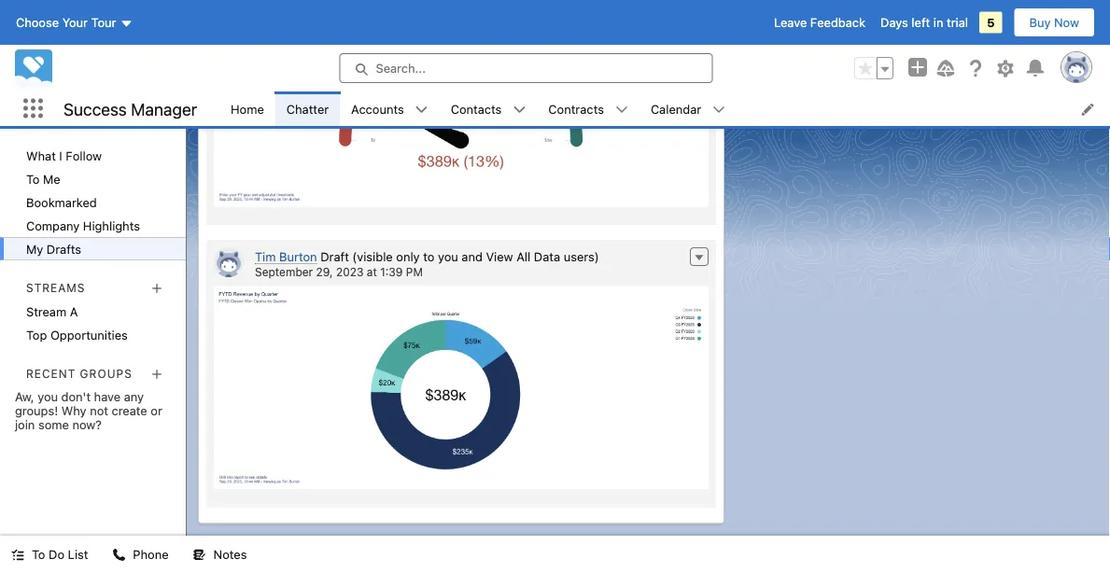 Task type: vqa. For each thing, say whether or not it's contained in the screenshot.
'aw, you don't have any groups!'
yes



Task type: locate. For each thing, give the bounding box(es) containing it.
1:39
[[380, 266, 403, 279]]

to left me
[[26, 172, 40, 186]]

recent groups
[[26, 367, 132, 380]]

0 horizontal spatial text default image
[[193, 549, 206, 562]]

5
[[987, 15, 995, 29]]

search...
[[376, 61, 426, 75]]

left
[[912, 15, 930, 29]]

29,
[[316, 266, 333, 279]]

not
[[90, 404, 108, 418]]

days left in trial
[[881, 15, 968, 29]]

you inside aw, you don't have any groups!
[[38, 390, 58, 404]]

home link
[[220, 92, 275, 126]]

0 vertical spatial you
[[438, 250, 458, 264]]

data
[[534, 250, 560, 264]]

1 horizontal spatial text default image
[[415, 103, 428, 116]]

you down 'recent'
[[38, 390, 58, 404]]

text default image
[[415, 103, 428, 116], [615, 103, 628, 116], [193, 549, 206, 562]]

chatter link
[[275, 92, 340, 126]]

group
[[855, 57, 894, 79]]

calendar
[[651, 102, 702, 116]]

text default image inside to do list "button"
[[11, 549, 24, 562]]

you
[[438, 250, 458, 264], [38, 390, 58, 404]]

september 29, 2023 at 1:39 pm link
[[255, 266, 423, 279]]

tim
[[255, 250, 276, 264]]

2 horizontal spatial text default image
[[615, 103, 628, 116]]

company highlights link
[[0, 214, 186, 237]]

stream
[[26, 305, 67, 319]]

your
[[62, 15, 88, 29]]

fytd revenue image
[[214, 0, 709, 211]]

bookmarked
[[26, 195, 97, 209]]

you right to
[[438, 250, 458, 264]]

calendar list item
[[640, 92, 737, 126]]

text default image left do
[[11, 549, 24, 562]]

text default image inside accounts list item
[[415, 103, 428, 116]]

to do list button
[[0, 536, 99, 573]]

trial
[[947, 15, 968, 29]]

accounts
[[351, 102, 404, 116]]

burton
[[279, 250, 317, 264]]

to left do
[[32, 548, 45, 562]]

2023
[[336, 266, 364, 279]]

list
[[220, 92, 1110, 126]]

text default image right the "calendar"
[[713, 103, 726, 116]]

aw,
[[15, 390, 34, 404]]

text default image inside phone button
[[112, 549, 126, 562]]

success
[[64, 99, 127, 119]]

choose your tour
[[16, 15, 116, 29]]

tim burton draft (visible only to you and view all data users) september 29, 2023 at 1:39 pm
[[255, 250, 599, 279]]

users)
[[564, 250, 599, 264]]

1 vertical spatial to
[[32, 548, 45, 562]]

text default image left notes
[[193, 549, 206, 562]]

1 horizontal spatial you
[[438, 250, 458, 264]]

to
[[26, 172, 40, 186], [32, 548, 45, 562]]

to me link
[[0, 167, 186, 191]]

opportunities
[[50, 328, 128, 342]]

text default image inside the calendar list item
[[713, 103, 726, 116]]

0 horizontal spatial you
[[38, 390, 58, 404]]

recent
[[26, 367, 76, 380]]

tim burton, september 29, 2023 at 1:39 pm element
[[206, 241, 716, 508]]

top opportunities link
[[0, 323, 186, 347]]

streams link
[[26, 281, 85, 294]]

you inside the tim burton draft (visible only to you and view all data users) september 29, 2023 at 1:39 pm
[[438, 250, 458, 264]]

leave feedback link
[[774, 15, 866, 29]]

leave feedback
[[774, 15, 866, 29]]

text default image
[[513, 103, 526, 116], [713, 103, 726, 116], [11, 549, 24, 562], [112, 549, 126, 562]]

my drafts link
[[0, 237, 186, 261]]

at
[[367, 266, 377, 279]]

1 vertical spatial you
[[38, 390, 58, 404]]

now?
[[72, 418, 102, 432]]

contacts link
[[440, 92, 513, 126]]

text default image inside contracts list item
[[615, 103, 628, 116]]

text default image down the search... button
[[513, 103, 526, 116]]

view
[[486, 250, 513, 264]]

manager
[[131, 99, 197, 119]]

text default image left phone at the left of page
[[112, 549, 126, 562]]

text default image right "contracts"
[[615, 103, 628, 116]]

text default image inside "notes" button
[[193, 549, 206, 562]]

in
[[934, 15, 944, 29]]

why not create or join some now?
[[15, 404, 162, 432]]

choose
[[16, 15, 59, 29]]

tim burton link
[[255, 250, 317, 265]]

draft
[[321, 250, 349, 264]]

follow
[[66, 148, 102, 163]]

pm
[[406, 266, 423, 279]]

text default image right accounts
[[415, 103, 428, 116]]

0 vertical spatial to
[[26, 172, 40, 186]]

do
[[49, 548, 64, 562]]

text default image for contracts
[[615, 103, 628, 116]]

or
[[151, 404, 162, 418]]



Task type: describe. For each thing, give the bounding box(es) containing it.
contacts list item
[[440, 92, 537, 126]]

all
[[517, 250, 531, 264]]

i
[[59, 148, 62, 163]]

text default image inside contacts list item
[[513, 103, 526, 116]]

have
[[94, 390, 121, 404]]

contracts list item
[[537, 92, 640, 126]]

buy now button
[[1014, 7, 1095, 37]]

to inside "button"
[[32, 548, 45, 562]]

tim burton image
[[214, 248, 244, 278]]

stream a link
[[0, 300, 186, 323]]

success manager
[[64, 99, 197, 119]]

contacts
[[451, 102, 502, 116]]

contracts link
[[537, 92, 615, 126]]

to do list
[[32, 548, 88, 562]]

text default image for accounts
[[415, 103, 428, 116]]

to
[[423, 250, 435, 264]]

notes
[[214, 548, 247, 562]]

now
[[1054, 15, 1080, 29]]

me
[[43, 172, 60, 186]]

choose your tour button
[[15, 7, 134, 37]]

stream a top opportunities
[[26, 305, 128, 342]]

only
[[396, 250, 420, 264]]

feedback
[[811, 15, 866, 29]]

notes button
[[182, 536, 258, 573]]

what i follow to me bookmarked company highlights my drafts
[[26, 148, 140, 256]]

drafts
[[47, 242, 81, 256]]

(visible
[[352, 250, 393, 264]]

groups!
[[15, 404, 58, 418]]

calendar link
[[640, 92, 713, 126]]

contracts
[[549, 102, 604, 116]]

accounts link
[[340, 92, 415, 126]]

accounts list item
[[340, 92, 440, 126]]

bookmarked link
[[0, 191, 186, 214]]

tour
[[91, 15, 116, 29]]

phone
[[133, 548, 169, 562]]

buy
[[1030, 15, 1051, 29]]

highlights
[[83, 219, 140, 233]]

home
[[231, 102, 264, 116]]

groups
[[80, 367, 132, 380]]

list containing home
[[220, 92, 1110, 126]]

search... button
[[339, 53, 713, 83]]

join
[[15, 418, 35, 432]]

don't
[[61, 390, 91, 404]]

days
[[881, 15, 909, 29]]

recent groups link
[[26, 367, 132, 380]]

any
[[124, 390, 144, 404]]

chatter
[[287, 102, 329, 116]]

what
[[26, 148, 56, 163]]

and
[[462, 250, 483, 264]]

september
[[255, 266, 313, 279]]

my
[[26, 242, 43, 256]]

to inside "what i follow to me bookmarked company highlights my drafts"
[[26, 172, 40, 186]]

phone button
[[101, 536, 180, 573]]

a
[[70, 305, 78, 319]]

fytd revenue by quarter image
[[214, 287, 709, 493]]

leave
[[774, 15, 807, 29]]

what i follow link
[[0, 144, 186, 167]]

create
[[112, 404, 147, 418]]

company
[[26, 219, 80, 233]]

buy now
[[1030, 15, 1080, 29]]

some
[[38, 418, 69, 432]]

list
[[68, 548, 88, 562]]

aw, you don't have any groups!
[[15, 390, 144, 418]]

top
[[26, 328, 47, 342]]

streams
[[26, 281, 85, 294]]

why
[[61, 404, 86, 418]]



